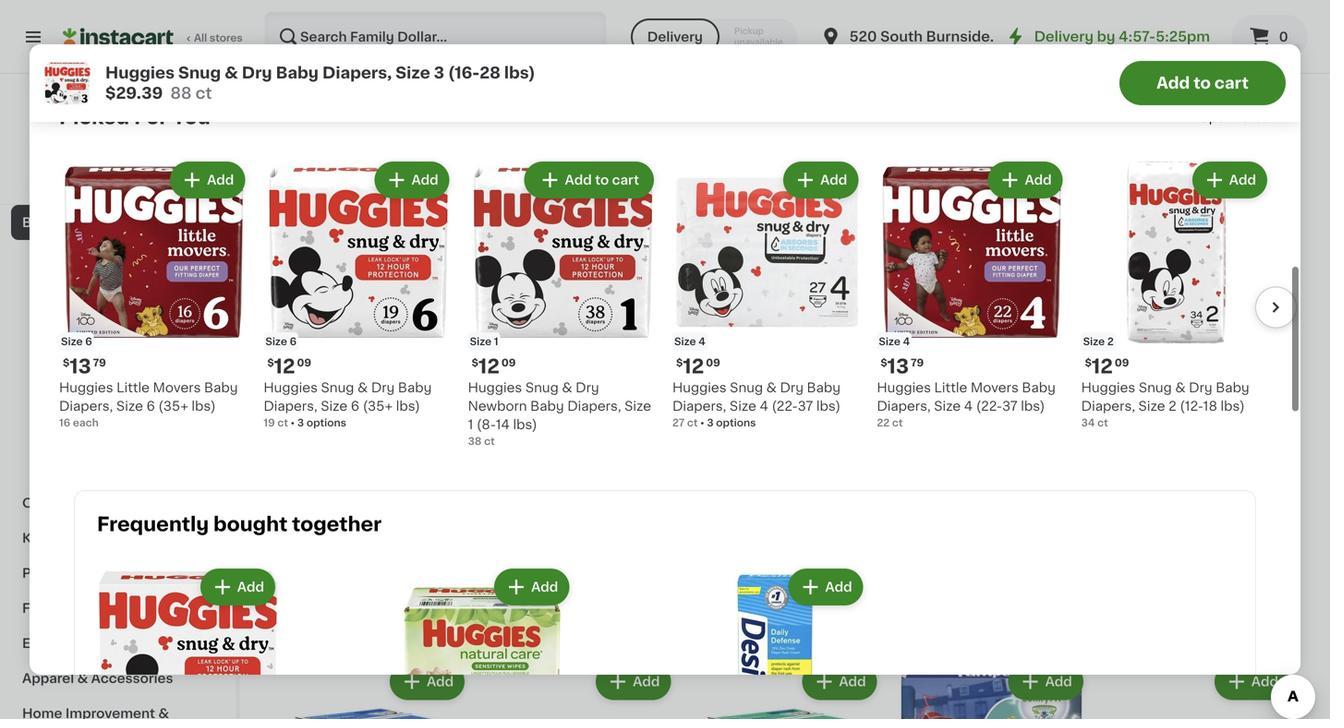 Task type: describe. For each thing, give the bounding box(es) containing it.
& inside kidgets green tea & cucumber baby wipes 168 ct
[[1225, 140, 1235, 153]]

drinks
[[120, 357, 162, 370]]

you
[[172, 107, 210, 127]]

apparel
[[22, 673, 74, 685]]

baby inside huggies snug & dry baby diapers, size 4 (22-37 lbs)
[[1236, 522, 1270, 535]]

100% satisfaction guarantee button
[[29, 172, 207, 190]]

115 fl oz button
[[1082, 0, 1271, 51]]

100%
[[47, 178, 75, 188]]

huggies snug & dry baby diapers, size 4 (22-37 lbs) 27 ct • 3 options
[[673, 382, 841, 428]]

diapers, inside huggies snug & dry newborn baby diapers, size 1 (8-14 lbs) 38 ct
[[567, 400, 621, 413]]

(12-
[[1180, 400, 1203, 413]]

electronics link
[[11, 626, 224, 661]]

115 fl oz
[[1082, 38, 1121, 48]]

& inside party & gift supplies "link"
[[61, 567, 72, 580]]

baby inside the huggies snug & dry baby diapers, size 4 (22-37 lbs) 27 ct • 3 options
[[807, 382, 841, 395]]

baby inside huggies snug & dry baby diapers, size 2 (12-18 lbs) 34 ct
[[1216, 382, 1250, 395]]

care
[[116, 251, 147, 264]]

• inside huggies snug & dry baby diapers, size 6 (35+ lbs) 19 ct • 3 options
[[291, 418, 295, 428]]

lbs) inside huggies little movers baby diapers, size 4 (22-37 lbs) 22 ct
[[1021, 400, 1045, 413]]

training
[[608, 541, 659, 553]]

luvs
[[896, 140, 926, 153]]

sponsored badge image
[[690, 591, 745, 602]]

ct inside huggies snug & dry newborn baby diapers, size 1 (8-14 lbs) 38 ct
[[484, 437, 495, 447]]

2 eligible from the top
[[549, 620, 597, 632]]

4:57-
[[1119, 30, 1156, 43]]

likely inside button
[[896, 38, 926, 48]]

0 vertical spatial supplies
[[77, 532, 135, 545]]

all stores
[[194, 33, 243, 43]]

baby health care link
[[11, 240, 224, 275]]

1 vertical spatial stock
[[144, 75, 174, 85]]

$ for kidgets green tea & cucumber baby wipes
[[1106, 116, 1112, 126]]

(2.87k)
[[552, 579, 589, 590]]

ct inside huggies snug & dry baby diapers, size 2 (12-18 lbs) 34 ct
[[1098, 418, 1108, 428]]

nighttime
[[388, 522, 453, 535]]

huggies snug & dry baby diapers, size 4 (22-37 lbs)
[[1102, 522, 1270, 553]]

0 horizontal spatial likely
[[78, 75, 109, 85]]

baby health care
[[33, 251, 147, 264]]

216 ct
[[483, 230, 514, 241]]

delivery by 4:57-5:25pm
[[1034, 30, 1210, 43]]

lbs) inside goodnites boys' nighttime bedwetting underwear, size s/m (43-68 lbs)
[[355, 559, 379, 572]]

& inside huggies snug & dry newborn baby diapers, size 1 (8-14 lbs) 38 ct
[[562, 382, 572, 395]]

newborn inside huggies snug & dry newborn baby diapers, size 1 (8-14 lbs) 38 ct
[[468, 400, 527, 413]]

lbs) inside huggies snug & dry baby diapers, size 6 (35+ lbs) 19 ct • 3 options
[[396, 400, 420, 413]]

of inside button
[[949, 38, 960, 48]]

lbs) inside huggies snug & dry baby diapers, size 2 (12-18 lbs) 34 ct
[[1221, 400, 1245, 413]]

delivery button
[[631, 18, 720, 55]]

3 inside huggies snug & dry baby diapers, size 3 (16-28 lbs) $29.39 88 ct
[[434, 65, 444, 81]]

& inside diapers & wipes 'link'
[[87, 286, 97, 299]]

snug inside huggies snug & dry baby diapers, size 4 (22-37 lbs)
[[1159, 522, 1193, 535]]

2 left 59
[[700, 115, 713, 135]]

$ 2 59
[[693, 115, 728, 135]]

snug for $29.39
[[178, 65, 221, 81]]

instacart logo image
[[63, 26, 174, 48]]

size inside the huggies snug & dry baby diapers, size 4 (22-37 lbs) 27 ct • 3 options
[[730, 400, 757, 413]]

4 inside huggies little movers baby diapers, size 4 (22-37 lbs) 22 ct
[[964, 400, 973, 413]]

together
[[292, 515, 382, 534]]

$ 12 09 for huggies snug & dry baby diapers, size 2 (12-18 lbs)
[[1085, 357, 1129, 377]]

little for 1
[[747, 522, 780, 535]]

lists link
[[11, 68, 224, 105]]

options inside huggies snug & dry baby diapers, size 6 (35+ lbs) 19 ct • 3 options
[[307, 418, 346, 428]]

32
[[690, 577, 703, 587]]

216 inside the pampers baby clean wipes baby fresh scented 3x pop- top packs 216 count
[[552, 195, 575, 208]]

$ 12 09 for huggies snug & dry newborn baby diapers, size 1 (8-14 lbs)
[[472, 357, 516, 377]]

product group containing 8
[[483, 0, 675, 278]]

newborn inside huggies little snugglers baby diapers, size 1 (8-14 lbs), newborn diapers 32 each • 3 options
[[720, 559, 779, 572]]

oz
[[1109, 38, 1121, 48]]

size inside huggies little snugglers baby diapers, size 1 (8-14 lbs), newborn diapers 32 each • 3 options
[[784, 541, 811, 553]]

gift
[[75, 567, 101, 580]]

huggies little snugglers baby diapers, size 1 (8-14 lbs), newborn diapers 32 each • 3 options
[[690, 522, 856, 587]]

diapers & wipes
[[33, 286, 141, 299]]

size inside huggies snug & dry newborn baby diapers, size 1 (8-14 lbs) 38 ct
[[625, 400, 651, 413]]

huggies for huggies little movers baby diapers, size 6 (35+ lbs) 16 each
[[59, 382, 113, 395]]

huggies for huggies snug & dry baby diapers, size 4 (22-37 lbs)
[[1102, 522, 1156, 535]]

count
[[578, 195, 618, 208]]

activity link
[[11, 416, 224, 451]]

ct inside huggies little movers baby diapers, size 4 (22-37 lbs) 22 ct
[[892, 418, 903, 428]]

(22- inside huggies little movers baby diapers, size 4 (22-37 lbs) 22 ct
[[976, 400, 1002, 413]]

party
[[22, 567, 58, 580]]

fl
[[1099, 38, 1107, 48]]

goodnites
[[277, 522, 345, 535]]

holiday essentials
[[22, 146, 145, 159]]

(43-
[[307, 559, 334, 572]]

formula
[[97, 321, 150, 334]]

diapers inside diapers & wipes 'link'
[[33, 286, 84, 299]]

1 inside huggies little snugglers baby diapers, size 1 (8-14 lbs), newborn diapers 32 each • 3 options
[[814, 541, 819, 553]]

baby inside kidgets green tea & cucumber baby wipes 168 ct
[[1174, 158, 1207, 171]]

baby inside huggies little snugglers baby diapers, size 1 (8-14 lbs), newborn diapers 32 each • 3 options
[[690, 541, 723, 553]]

bottles & formula link
[[11, 310, 224, 346]]

$29.39
[[105, 85, 163, 101]]

56 each
[[690, 176, 731, 187]]

clean for baby
[[581, 158, 619, 171]]

policy
[[129, 159, 162, 170]]

bedwetting
[[277, 541, 352, 553]]

huggies snug & dry newborn baby diapers, size 1 (8-14 lbs) 38 ct
[[468, 382, 651, 447]]

& inside huggies snug & dry baby diapers, size 6 (35+ lbs) 19 ct • 3 options
[[358, 382, 368, 395]]

kitchen supplies
[[22, 532, 135, 545]]

& inside huggies snug & dry baby diapers, size 2 (12-18 lbs) 34 ct
[[1175, 382, 1186, 395]]

craft
[[81, 497, 116, 510]]

dry for huggies snug & dry baby diapers, size 3 (16-28 lbs) $29.39 88 ct
[[242, 65, 272, 81]]

office & craft link
[[11, 486, 224, 521]]

22
[[877, 418, 890, 428]]

snug for ct
[[321, 382, 354, 395]]

tea
[[1198, 140, 1221, 153]]

(35+ inside huggies little movers baby diapers, size 6 (35+ lbs) 16 each
[[158, 400, 188, 413]]

ct inside kidgets green tea & cucumber baby wipes 168 ct
[[1123, 176, 1133, 187]]

wipes inside the pampers baby clean wipes baby fresh scented 3x pop- top packs 216 count
[[622, 158, 662, 171]]

huggies for huggies snug & dry baby diapers, size 4 (22-37 lbs) 27 ct • 3 options
[[673, 382, 727, 395]]

options inside huggies little snugglers baby diapers, size 1 (8-14 lbs), newborn diapers 32 each • 3 options
[[749, 577, 789, 587]]

goodnites boys' nighttime bedwetting underwear, size s/m (43-68 lbs)
[[277, 522, 459, 572]]

520
[[850, 30, 877, 43]]

pop-
[[638, 177, 669, 190]]

huggies for huggies snug & dry baby diapers, size 6 (35+ lbs) 19 ct • 3 options
[[264, 382, 318, 395]]

dry for huggies snug & dry baby diapers, size 4 (22-37 lbs) 27 ct • 3 options
[[780, 382, 804, 395]]

size inside huggies little movers baby diapers, size 4 (22-37 lbs) 22 ct
[[934, 400, 961, 413]]

office
[[22, 497, 64, 510]]

lbs) inside huggies snug & dry baby diapers, size 4 (22-37 lbs)
[[1246, 541, 1270, 553]]

huggies snug & dry baby diapers, size 4 (22-37 lbs) button
[[1102, 296, 1293, 571]]

leakguards
[[963, 140, 1038, 153]]

lbs) inside huggies snug & dry baby diapers, size 3 (16-28 lbs) $29.39 88 ct
[[504, 65, 535, 81]]

12 for huggies snug & dry newborn baby diapers, size 1 (8-14 lbs)
[[479, 357, 500, 377]]

baby inside huggies snug & dry baby diapers, size 3 (16-28 lbs) $29.39 88 ct
[[276, 65, 319, 81]]

diapers, inside huggies snug & dry baby diapers, size 2 (12-18 lbs) 34 ct
[[1082, 400, 1135, 413]]

delivery for delivery
[[647, 30, 703, 43]]

& inside apparel & accessories link
[[77, 673, 88, 685]]

& inside huggies snug & dry baby diapers, size 4 (22-37 lbs)
[[1196, 522, 1206, 535]]

168 inside the huggies refreshing clean wipes 168 ct
[[277, 176, 295, 187]]

frequently
[[97, 515, 209, 534]]

huggies snug & dry baby diapers, size 2 (12-18 lbs) 34 ct
[[1082, 382, 1250, 428]]

size 4 for 12
[[674, 337, 706, 347]]

59
[[714, 116, 728, 126]]

& inside the bottles & formula link
[[83, 321, 94, 334]]

1 vertical spatial likely out of stock
[[78, 75, 174, 85]]

size 6 for 13
[[61, 337, 92, 347]]

size inside huggies snug & dry baby diapers, size 3 (16-28 lbs) $29.39 88 ct
[[396, 65, 430, 81]]

37 for huggies snug & dry baby diapers, size 4 (22-37 lbs)
[[1227, 541, 1243, 553]]

each inside huggies little movers baby diapers, size 6 (35+ lbs) 16 each
[[73, 418, 99, 428]]

1 horizontal spatial cart
[[1215, 75, 1249, 91]]

1 horizontal spatial to
[[1194, 75, 1211, 91]]

3x
[[618, 177, 635, 190]]

snugglers
[[783, 522, 849, 535]]

pampers for underwear
[[483, 541, 541, 553]]

1 see eligible items button from the top
[[483, 247, 675, 278]]

delivery for delivery by 4:57-5:25pm
[[1034, 30, 1094, 43]]

6 inside the pampers easy ups training underwear boys size 6 4t-5t
[[624, 559, 633, 572]]

huggies little movers baby diapers, size 6 (35+ lbs) 16 each
[[59, 382, 238, 428]]

likely out of stock button
[[877, 0, 1067, 54]]

baby food & drinks link
[[11, 346, 224, 381]]

packs
[[511, 195, 549, 208]]

health
[[70, 251, 113, 264]]

19 inside $ 9 19
[[922, 116, 933, 126]]

2 items from the top
[[601, 620, 638, 632]]

$ for huggies little movers baby diapers, size 4 (22-37 lbs)
[[881, 358, 888, 368]]

2 see eligible items button from the top
[[483, 610, 675, 642]]

lbs) inside huggies little movers baby diapers, size 6 (35+ lbs) 16 each
[[192, 400, 216, 413]]

4 inside the huggies snug & dry baby diapers, size 4 (22-37 lbs) 27 ct • 3 options
[[760, 400, 769, 413]]

likely out of stock inside button
[[896, 38, 991, 48]]

kidgets
[[1102, 140, 1152, 153]]

little for 6
[[117, 382, 150, 395]]

1 inside huggies snug & dry newborn baby diapers, size 1 (8-14 lbs) 38 ct
[[468, 419, 473, 432]]

25
[[896, 193, 909, 204]]

& inside the huggies snug & dry baby diapers, size 4 (22-37 lbs) 27 ct • 3 options
[[766, 382, 777, 395]]

size inside the pampers easy ups training underwear boys size 6 4t-5t
[[594, 559, 621, 572]]

2 inside huggies snug & dry baby diapers, size 2 (12-18 lbs) 34 ct
[[1169, 400, 1177, 413]]

underwear
[[483, 559, 554, 572]]

supplies inside "link"
[[104, 567, 162, 580]]

size inside huggies little movers baby diapers, size 6 (35+ lbs) 16 each
[[116, 400, 143, 413]]

huggies for huggies little movers baby diapers, size 4 (22-37 lbs) 22 ct
[[877, 382, 931, 395]]

$ for huggies little movers baby diapers, size 6 (35+ lbs)
[[63, 358, 70, 368]]

9
[[906, 115, 920, 135]]

all stores link
[[63, 11, 244, 63]]

09 for huggies snug & dry baby diapers, size 4 (22-37 lbs)
[[706, 358, 720, 368]]

3 inside huggies little snugglers baby diapers, size 1 (8-14 lbs), newborn diapers 32 each • 3 options
[[740, 577, 747, 587]]

(16-
[[448, 65, 480, 81]]

party & gift supplies
[[22, 567, 162, 580]]

family dollar logo image
[[100, 96, 135, 131]]

snug for 27
[[730, 382, 763, 395]]

0 vertical spatial add to cart button
[[1120, 61, 1286, 105]]

0 horizontal spatial 168
[[59, 57, 77, 67]]

size 4 for 13
[[879, 337, 910, 347]]

huggies for huggies little snugglers baby diapers, size 1 (8-14 lbs), newborn diapers 32 each • 3 options
[[690, 522, 744, 535]]

79 for huggies little movers baby diapers, size 6 (35+ lbs)
[[93, 358, 106, 368]]

luvs ultra leakguards diapers, size 5 (over 27 lb)
[[896, 140, 1069, 171]]

view
[[63, 159, 88, 170]]

huggies for huggies snug & dry baby diapers, size 3 (16-28 lbs) $29.39 88 ct
[[105, 65, 175, 81]]

essentials
[[77, 146, 145, 159]]

6 inside huggies little movers baby diapers, size 6 (35+ lbs) 16 each
[[146, 400, 155, 413]]

huggies little movers baby diapers, size 4 (22-37 lbs) 22 ct
[[877, 382, 1056, 428]]

south
[[881, 30, 923, 43]]

out inside button
[[929, 38, 946, 48]]

scented
[[560, 177, 614, 190]]

diapers, inside the huggies snug & dry baby diapers, size 4 (22-37 lbs) 27 ct • 3 options
[[673, 400, 726, 413]]

kitchen
[[22, 532, 74, 545]]

& inside 'baby food & drinks' link
[[107, 357, 117, 370]]

0 vertical spatial add to cart
[[1157, 75, 1249, 91]]

lists
[[52, 80, 84, 93]]

baby toys
[[33, 392, 101, 405]]

(8- inside huggies snug & dry newborn baby diapers, size 1 (8-14 lbs) 38 ct
[[477, 419, 496, 432]]

1 vertical spatial out
[[111, 75, 129, 85]]

eligible inside product group
[[549, 256, 597, 269]]

pampers baby clean wipes baby fresh scented 3x pop- top packs 216 count
[[483, 158, 669, 208]]

each inside huggies little snugglers baby diapers, size 1 (8-14 lbs), newborn diapers 32 each • 3 options
[[705, 577, 731, 587]]

boys
[[558, 559, 591, 572]]

diapers, inside huggies snug & dry baby diapers, size 6 (35+ lbs) 19 ct • 3 options
[[264, 400, 317, 413]]

0 horizontal spatial of
[[131, 75, 142, 85]]

(over
[[995, 158, 1031, 171]]

$ for huggies snug & dry baby diapers, size 6 (35+ lbs)
[[267, 358, 274, 368]]

guarantee
[[142, 178, 196, 188]]

diapers, inside huggies snug & dry baby diapers, size 3 (16-28 lbs) $29.39 88 ct
[[322, 65, 392, 81]]



Task type: locate. For each thing, give the bounding box(es) containing it.
12 down the "size 1"
[[479, 357, 500, 377]]

to up spo
[[1194, 75, 1211, 91]]

2 right 25
[[931, 193, 938, 204]]

0 vertical spatial 27
[[1034, 158, 1049, 171]]

snug inside huggies snug & dry baby diapers, size 3 (16-28 lbs) $29.39 88 ct
[[178, 65, 221, 81]]

lbs) inside huggies snug & dry newborn baby diapers, size 1 (8-14 lbs) 38 ct
[[513, 419, 537, 432]]

baby food & drinks
[[33, 357, 162, 370]]

cart up count
[[612, 174, 639, 186]]

(22- for huggies snug & dry baby diapers, size 4 (22-37 lbs) 27 ct • 3 options
[[772, 400, 798, 413]]

4 $ 12 09 from the left
[[1085, 357, 1129, 377]]

snug inside huggies snug & dry baby diapers, size 6 (35+ lbs) 19 ct • 3 options
[[321, 382, 354, 395]]

1 horizontal spatial 27
[[1034, 158, 1049, 171]]

eligible down (2.87k)
[[549, 620, 597, 632]]

huggies inside the huggies refreshing clean wipes 168 ct
[[277, 140, 331, 153]]

$ 12 09 down the "size 1"
[[472, 357, 516, 377]]

dry for huggies snug & dry baby diapers, size 2 (12-18 lbs) 34 ct
[[1189, 382, 1213, 395]]

0 horizontal spatial add to cart button
[[526, 163, 652, 197]]

huggies inside huggies snug & dry newborn baby diapers, size 1 (8-14 lbs) 38 ct
[[468, 382, 522, 395]]

see eligible items button down (4.42k)
[[483, 247, 675, 278]]

14 inside huggies snug & dry newborn baby diapers, size 1 (8-14 lbs) 38 ct
[[496, 419, 510, 432]]

newborn up 38
[[468, 400, 527, 413]]

168 inside kidgets green tea & cucumber baby wipes 168 ct
[[1102, 176, 1120, 187]]

1 horizontal spatial of
[[949, 38, 960, 48]]

1 horizontal spatial likely
[[896, 38, 926, 48]]

27
[[1034, 158, 1049, 171], [673, 418, 685, 428]]

12 for huggies snug & dry baby diapers, size 6 (35+ lbs)
[[274, 357, 295, 377]]

newborn up sponsored badge image
[[720, 559, 779, 572]]

household
[[22, 181, 95, 194]]

1 vertical spatial of
[[131, 75, 142, 85]]

0 vertical spatial clean
[[409, 140, 446, 153]]

clean inside the pampers baby clean wipes baby fresh scented 3x pop- top packs 216 count
[[581, 158, 619, 171]]

$ up 22
[[881, 358, 888, 368]]

1 horizontal spatial likely out of stock
[[896, 38, 991, 48]]

2 vertical spatial 1
[[814, 541, 819, 553]]

supplies down craft
[[77, 532, 135, 545]]

0 horizontal spatial likely out of stock
[[78, 75, 174, 85]]

0 horizontal spatial 79
[[93, 358, 106, 368]]

options inside the huggies snug & dry baby diapers, size 4 (22-37 lbs) 27 ct • 3 options
[[716, 418, 756, 428]]

of up "$29.39"
[[131, 75, 142, 85]]

0 horizontal spatial newborn
[[468, 400, 527, 413]]

stock up 88
[[144, 75, 174, 85]]

0 horizontal spatial (35+
[[158, 400, 188, 413]]

1 horizontal spatial 14
[[496, 419, 510, 432]]

(22- for huggies snug & dry baby diapers, size 4 (22-37 lbs)
[[1201, 541, 1227, 553]]

$ 12 09 for huggies snug & dry baby diapers, size 4 (22-37 lbs)
[[676, 357, 720, 377]]

add to cart button up spo
[[1120, 61, 1286, 105]]

fresh
[[520, 177, 556, 190]]

stock left avenue
[[962, 38, 991, 48]]

None search field
[[264, 11, 607, 63]]

28
[[480, 65, 501, 81]]

79 up kidgets
[[1127, 116, 1140, 126]]

09 up huggies snug & dry baby diapers, size 6 (35+ lbs) 19 ct • 3 options
[[297, 358, 311, 368]]

1 (35+ from the left
[[158, 400, 188, 413]]

movers for (35+
[[153, 382, 201, 395]]

09 up huggies snug & dry newborn baby diapers, size 1 (8-14 lbs) 38 ct
[[502, 358, 516, 368]]

216
[[552, 195, 575, 208], [483, 230, 501, 241]]

size 6 down bottles & formula at the top left of the page
[[61, 337, 92, 347]]

2 horizontal spatial 79
[[1127, 116, 1140, 126]]

520 south burnside avenue
[[850, 30, 1047, 43]]

2 $ 12 09 from the left
[[267, 357, 311, 377]]

1 vertical spatial newborn
[[720, 559, 779, 572]]

see for second "see eligible items" button
[[520, 620, 546, 632]]

dry inside huggies snug & dry baby diapers, size 2 (12-18 lbs) 34 ct
[[1189, 382, 1213, 395]]

huggies for huggies snug & dry baby diapers, size 2 (12-18 lbs) 34 ct
[[1082, 382, 1136, 395]]

& inside huggies snug & dry baby diapers, size 3 (16-28 lbs) $29.39 88 ct
[[225, 65, 238, 81]]

food
[[70, 357, 103, 370]]

5 up kidgets
[[1112, 115, 1125, 135]]

0 horizontal spatial size 4
[[674, 337, 706, 347]]

& inside office & craft link
[[67, 497, 78, 510]]

0 vertical spatial cart
[[1215, 75, 1249, 91]]

$ for luvs ultra leakguards diapers, size 5 (over 27 lb)
[[899, 116, 906, 126]]

1 horizontal spatial 56
[[690, 176, 703, 187]]

1 movers from the left
[[153, 382, 201, 395]]

baby inside huggies snug & dry baby diapers, size 6 (35+ lbs) 19 ct • 3 options
[[398, 382, 432, 395]]

4t-
[[636, 559, 658, 572]]

$12.09 element
[[1102, 495, 1293, 519]]

huggies snug & dry baby diapers, size 6 (35+ lbs) 19 ct • 3 options
[[264, 382, 432, 428]]

09 for huggies snug & dry baby diapers, size 6 (35+ lbs)
[[297, 358, 311, 368]]

see eligible items down (2.87k)
[[520, 620, 638, 632]]

27 inside the huggies snug & dry baby diapers, size 4 (22-37 lbs) 27 ct • 3 options
[[673, 418, 685, 428]]

2 13 from the left
[[888, 357, 909, 377]]

2 pampers from the top
[[483, 541, 541, 553]]

09 up the huggies snug & dry baby diapers, size 4 (22-37 lbs) 27 ct • 3 options at the bottom right of page
[[706, 358, 720, 368]]

56 for 56 ct
[[483, 594, 497, 604]]

1 vertical spatial each
[[73, 418, 99, 428]]

picked for you
[[59, 107, 210, 127]]

14
[[496, 419, 510, 432], [842, 541, 856, 553], [277, 594, 289, 604]]

ct inside the huggies refreshing clean wipes 168 ct
[[298, 176, 309, 187]]

5
[[1112, 115, 1125, 135], [983, 158, 992, 171]]

see eligible items
[[520, 256, 638, 269], [520, 620, 638, 632]]

out up "$29.39"
[[111, 75, 129, 85]]

s/m
[[277, 559, 303, 572]]

cart inside item carousel region
[[612, 174, 639, 186]]

520 south burnside avenue button
[[820, 11, 1047, 63]]

diapers, inside huggies snug & dry baby diapers, size 4 (22-37 lbs)
[[1102, 541, 1156, 553]]

supplies up floral link
[[104, 567, 162, 580]]

0 vertical spatial items
[[601, 256, 638, 269]]

product group
[[483, 0, 675, 278], [59, 158, 249, 431], [264, 158, 453, 431], [468, 158, 658, 449], [673, 158, 862, 431], [877, 158, 1067, 431], [1082, 158, 1271, 431], [277, 296, 469, 607], [483, 296, 675, 642], [690, 296, 881, 606], [896, 296, 1087, 588], [1102, 296, 1293, 588], [97, 565, 279, 720], [391, 565, 573, 720], [685, 565, 867, 720], [277, 660, 469, 720], [483, 660, 675, 720], [690, 660, 881, 720], [896, 660, 1087, 720], [1102, 660, 1293, 720]]

12 down size 2
[[1092, 357, 1113, 377]]

0 horizontal spatial diapers
[[33, 286, 84, 299]]

0 horizontal spatial stock
[[144, 75, 174, 85]]

79 for huggies little movers baby diapers, size 4 (22-37 lbs)
[[911, 358, 924, 368]]

huggies inside huggies snug & dry baby diapers, size 6 (35+ lbs) 19 ct • 3 options
[[264, 382, 318, 395]]

$ left 89
[[281, 116, 288, 126]]

pampers for baby
[[483, 158, 541, 171]]

(22- inside the huggies snug & dry baby diapers, size 4 (22-37 lbs) 27 ct • 3 options
[[772, 400, 798, 413]]

apparel & accessories link
[[11, 661, 224, 697]]

$ 13 79
[[63, 357, 106, 377], [881, 357, 924, 377]]

1 horizontal spatial 13
[[888, 357, 909, 377]]

$ for huggies refreshing clean wipes
[[281, 116, 288, 126]]

0 vertical spatial out
[[929, 38, 946, 48]]

5 up (4.16k) at the top right of the page
[[983, 158, 992, 171]]

2 horizontal spatial 37
[[1227, 541, 1243, 553]]

79 down bottles & formula at the top left of the page
[[93, 358, 106, 368]]

eligible down (4.42k)
[[549, 256, 597, 269]]

1 horizontal spatial stock
[[962, 38, 991, 48]]

$ 12 09 up the huggies snug & dry baby diapers, size 4 (22-37 lbs) 27 ct • 3 options at the bottom right of page
[[676, 357, 720, 377]]

1 vertical spatial 1
[[468, 419, 473, 432]]

little for 4
[[934, 382, 968, 395]]

12 up the huggies snug & dry baby diapers, size 4 (22-37 lbs) 27 ct • 3 options at the bottom right of page
[[683, 357, 704, 377]]

floral link
[[11, 591, 224, 626]]

diapers inside huggies little snugglers baby diapers, size 1 (8-14 lbs), newborn diapers 32 each • 3 options
[[783, 559, 833, 572]]

0 button
[[1232, 15, 1308, 59]]

1 horizontal spatial 1
[[494, 337, 499, 347]]

size inside huggies snug & dry baby diapers, size 6 (35+ lbs) 19 ct • 3 options
[[321, 400, 348, 413]]

$ down size 2
[[1085, 358, 1092, 368]]

0 horizontal spatial 216
[[483, 230, 501, 241]]

$ left "69"
[[487, 116, 494, 126]]

1 vertical spatial 216
[[483, 230, 501, 241]]

$ left food at the left of the page
[[63, 358, 70, 368]]

huggies inside huggies little movers baby diapers, size 4 (22-37 lbs) 22 ct
[[877, 382, 931, 395]]

eligible
[[549, 256, 597, 269], [549, 620, 597, 632]]

1 see eligible items from the top
[[520, 256, 638, 269]]

spo
[[1200, 111, 1226, 124]]

1 vertical spatial diapers
[[783, 559, 833, 572]]

$ for huggies snug & dry baby diapers, size 2 (12-18 lbs)
[[1085, 358, 1092, 368]]

$
[[281, 116, 288, 126], [693, 116, 700, 126], [487, 116, 494, 126], [899, 116, 906, 126], [1106, 116, 1112, 126], [63, 358, 70, 368], [676, 358, 683, 368], [267, 358, 274, 368], [472, 358, 479, 368], [881, 358, 888, 368], [1085, 358, 1092, 368]]

1 vertical spatial cart
[[612, 174, 639, 186]]

kidgets green tea & cucumber baby wipes 168 ct
[[1102, 140, 1251, 187]]

see eligible items button down (2.87k)
[[483, 610, 675, 642]]

1 eligible from the top
[[549, 256, 597, 269]]

size 4 up 22
[[879, 337, 910, 347]]

(8- up 38
[[477, 419, 496, 432]]

see for second "see eligible items" button from the bottom
[[520, 256, 546, 269]]

★★★★★
[[59, 39, 124, 52], [59, 39, 124, 52], [896, 176, 960, 189], [896, 176, 960, 189], [483, 213, 548, 226], [483, 213, 548, 226], [277, 577, 342, 590], [277, 577, 342, 590], [483, 577, 548, 590], [483, 577, 548, 590]]

0 horizontal spatial clean
[[409, 140, 446, 153]]

2 movers from the left
[[971, 382, 1019, 395]]

dry inside the huggies snug & dry baby diapers, size 4 (22-37 lbs) 27 ct • 3 options
[[780, 382, 804, 395]]

56 for 56 each
[[690, 176, 703, 187]]

bottles & formula
[[33, 321, 150, 334]]

diapers, inside huggies little movers baby diapers, size 4 (22-37 lbs) 22 ct
[[877, 400, 931, 413]]

2 size 6 from the left
[[265, 337, 297, 347]]

4 09 from the left
[[1115, 358, 1129, 368]]

ct inside huggies snug & dry baby diapers, size 3 (16-28 lbs) $29.39 88 ct
[[195, 85, 212, 101]]

see down packs
[[520, 256, 546, 269]]

options
[[940, 193, 980, 204], [716, 418, 756, 428], [307, 418, 346, 428], [749, 577, 789, 587]]

items down count
[[601, 256, 638, 269]]

1 see from the top
[[520, 256, 546, 269]]

27 inside luvs ultra leakguards diapers, size 5 (over 27 lb)
[[1034, 158, 1049, 171]]

(4.16k)
[[964, 179, 999, 189]]

(35+
[[158, 400, 188, 413], [363, 400, 393, 413]]

size 2
[[1083, 337, 1114, 347]]

2 left (12-
[[1169, 400, 1177, 413]]

wipes up formula
[[101, 286, 141, 299]]

movers
[[153, 382, 201, 395], [971, 382, 1019, 395]]

snug inside huggies snug & dry newborn baby diapers, size 1 (8-14 lbs) 38 ct
[[526, 382, 559, 395]]

3
[[434, 65, 444, 81], [707, 418, 714, 428], [297, 418, 304, 428], [740, 577, 747, 587]]

0 horizontal spatial 37
[[798, 400, 813, 413]]

movers inside huggies little movers baby diapers, size 6 (35+ lbs) 16 each
[[153, 382, 201, 395]]

0 vertical spatial 19
[[922, 116, 933, 126]]

0 horizontal spatial 5
[[983, 158, 992, 171]]

0 horizontal spatial 13
[[70, 357, 91, 377]]

56 ct
[[483, 594, 510, 604]]

1 horizontal spatial size 6
[[265, 337, 297, 347]]

item carousel region
[[33, 150, 1297, 483]]

0 vertical spatial see eligible items
[[520, 256, 638, 269]]

stores
[[210, 33, 243, 43]]

0 vertical spatial 216
[[552, 195, 575, 208]]

1 horizontal spatial 168
[[277, 176, 295, 187]]

items down 4t- at the left bottom of the page
[[601, 620, 638, 632]]

dry inside huggies snug & dry baby diapers, size 3 (16-28 lbs) $29.39 88 ct
[[242, 65, 272, 81]]

0 vertical spatial 56
[[690, 176, 703, 187]]

each up sponsored badge image
[[705, 577, 731, 587]]

8
[[494, 115, 507, 135]]

4 12 from the left
[[1092, 357, 1113, 377]]

ct inside the huggies snug & dry baby diapers, size 4 (22-37 lbs) 27 ct • 3 options
[[687, 418, 698, 428]]

size 4 up the huggies snug & dry baby diapers, size 4 (22-37 lbs) 27 ct • 3 options at the bottom right of page
[[674, 337, 706, 347]]

wipes up pop-
[[622, 158, 662, 171]]

party & gift supplies link
[[11, 556, 224, 591]]

size inside huggies snug & dry baby diapers, size 4 (22-37 lbs)
[[1159, 541, 1186, 553]]

• inside huggies little snugglers baby diapers, size 1 (8-14 lbs), newborn diapers 32 each • 3 options
[[733, 577, 738, 587]]

service type group
[[631, 18, 798, 55]]

see inside product group
[[520, 256, 546, 269]]

each down $ 2 59
[[706, 176, 731, 187]]

1 vertical spatial 27
[[673, 418, 685, 428]]

0 vertical spatial pampers
[[483, 158, 541, 171]]

$ for huggies snug & dry baby diapers, size 4 (22-37 lbs)
[[676, 358, 683, 368]]

$ 9 19
[[899, 115, 933, 135]]

dry for huggies snug & dry newborn baby diapers, size 1 (8-14 lbs) 38 ct
[[576, 382, 599, 395]]

0 vertical spatial 5
[[1112, 115, 1125, 135]]

little inside huggies little movers baby diapers, size 6 (35+ lbs) 16 each
[[117, 382, 150, 395]]

0 horizontal spatial delivery
[[647, 30, 703, 43]]

12 up huggies snug & dry baby diapers, size 6 (35+ lbs) 19 ct • 3 options
[[274, 357, 295, 377]]

ct
[[80, 57, 91, 67], [195, 85, 212, 101], [298, 176, 309, 187], [1123, 176, 1133, 187], [911, 193, 922, 204], [504, 230, 514, 241], [687, 418, 698, 428], [277, 418, 288, 428], [892, 418, 903, 428], [1098, 418, 1108, 428], [484, 437, 495, 447], [291, 594, 302, 604], [499, 594, 510, 604]]

lbs) inside the huggies snug & dry baby diapers, size 4 (22-37 lbs) 27 ct • 3 options
[[817, 400, 841, 413]]

clean up 'scented'
[[581, 158, 619, 171]]

add to cart up spo
[[1157, 75, 1249, 91]]

snug inside huggies snug & dry baby diapers, size 2 (12-18 lbs) 34 ct
[[1139, 382, 1172, 395]]

pampers up fresh
[[483, 158, 541, 171]]

0 vertical spatial see
[[520, 256, 546, 269]]

wipes inside kidgets green tea & cucumber baby wipes 168 ct
[[1211, 158, 1251, 171]]

1 horizontal spatial (35+
[[363, 400, 393, 413]]

likely right 520
[[896, 38, 926, 48]]

$ inside '$ 8 69'
[[487, 116, 494, 126]]

baby toys link
[[11, 381, 224, 416]]

2 09 from the left
[[297, 358, 311, 368]]

2 horizontal spatial little
[[934, 382, 968, 395]]

dry for huggies snug & dry baby diapers, size 4 (22-37 lbs)
[[1210, 522, 1233, 535]]

huggies inside huggies snug & dry baby diapers, size 4 (22-37 lbs)
[[1102, 522, 1156, 535]]

1 vertical spatial pampers
[[483, 541, 541, 553]]

to up count
[[595, 174, 609, 186]]

2 12 from the left
[[274, 357, 295, 377]]

dry for huggies snug & dry baby diapers, size 6 (35+ lbs) 19 ct • 3 options
[[371, 382, 395, 395]]

0
[[1279, 30, 1288, 43]]

clean
[[409, 140, 446, 153], [581, 158, 619, 171]]

(8- down snugglers
[[822, 541, 842, 553]]

13 for huggies little movers baby diapers, size 6 (35+ lbs)
[[70, 357, 91, 377]]

1 horizontal spatial add to cart
[[1157, 75, 1249, 91]]

size 1
[[470, 337, 499, 347]]

likely down 168 ct
[[78, 75, 109, 85]]

little inside huggies little snugglers baby diapers, size 1 (8-14 lbs), newborn diapers 32 each • 3 options
[[747, 522, 780, 535]]

$ for huggies snug & dry newborn baby diapers, size 1 (8-14 lbs)
[[472, 358, 479, 368]]

diapers down snugglers
[[783, 559, 833, 572]]

out right south
[[929, 38, 946, 48]]

$ 12 09 down size 2
[[1085, 357, 1129, 377]]

• inside the huggies snug & dry baby diapers, size 4 (22-37 lbs) 27 ct • 3 options
[[700, 418, 705, 428]]

1 vertical spatial 5
[[983, 158, 992, 171]]

0 vertical spatial eligible
[[549, 256, 597, 269]]

little
[[117, 382, 150, 395], [934, 382, 968, 395], [747, 522, 780, 535]]

size inside luvs ultra leakguards diapers, size 5 (over 27 lb)
[[953, 158, 980, 171]]

stock inside button
[[962, 38, 991, 48]]

spo nsored
[[1200, 111, 1271, 124]]

view pricing policy
[[63, 159, 162, 170]]

216 up (4.42k)
[[552, 195, 575, 208]]

kitchen supplies link
[[11, 521, 224, 556]]

14 down s/m
[[277, 594, 289, 604]]

09 up huggies snug & dry baby diapers, size 2 (12-18 lbs) 34 ct
[[1115, 358, 1129, 368]]

1 vertical spatial see eligible items button
[[483, 610, 675, 642]]

size inside huggies snug & dry baby diapers, size 2 (12-18 lbs) 34 ct
[[1139, 400, 1165, 413]]

huggies for huggies snug & dry newborn baby diapers, size 1 (8-14 lbs) 38 ct
[[468, 382, 522, 395]]

each right 16
[[73, 418, 99, 428]]

diapers, inside luvs ultra leakguards diapers, size 5 (over 27 lb)
[[896, 158, 950, 171]]

3 $ 12 09 from the left
[[472, 357, 516, 377]]

18
[[1203, 400, 1218, 413]]

(22- inside huggies snug & dry baby diapers, size 4 (22-37 lbs)
[[1201, 541, 1227, 553]]

1 13 from the left
[[70, 357, 91, 377]]

$ 12 09 up huggies snug & dry baby diapers, size 6 (35+ lbs) 19 ct • 3 options
[[267, 357, 311, 377]]

baby inside huggies snug & dry newborn baby diapers, size 1 (8-14 lbs) 38 ct
[[530, 400, 564, 413]]

add to cart inside item carousel region
[[565, 174, 639, 186]]

6 inside huggies snug & dry baby diapers, size 6 (35+ lbs) 19 ct • 3 options
[[351, 400, 360, 413]]

2 $ 13 79 from the left
[[881, 357, 924, 377]]

79 inside $ 5 79
[[1127, 116, 1140, 126]]

snug for lbs)
[[526, 382, 559, 395]]

1 vertical spatial see eligible items
[[520, 620, 638, 632]]

delivery inside the delivery by 4:57-5:25pm link
[[1034, 30, 1094, 43]]

diapers, inside huggies little movers baby diapers, size 6 (35+ lbs) 16 each
[[59, 400, 113, 413]]

wipes down $ 7 89
[[277, 158, 317, 171]]

12 for huggies snug & dry baby diapers, size 4 (22-37 lbs)
[[683, 357, 704, 377]]

13 up toys
[[70, 357, 91, 377]]

0 horizontal spatial cart
[[612, 174, 639, 186]]

diapers up bottles
[[33, 286, 84, 299]]

lbs)
[[504, 65, 535, 81], [192, 400, 216, 413], [817, 400, 841, 413], [396, 400, 420, 413], [1021, 400, 1045, 413], [1221, 400, 1245, 413], [513, 419, 537, 432], [1246, 541, 1270, 553], [355, 559, 379, 572]]

09 for huggies snug & dry baby diapers, size 2 (12-18 lbs)
[[1115, 358, 1129, 368]]

1 vertical spatial add to cart button
[[526, 163, 652, 197]]

add to cart button up (4.42k)
[[526, 163, 652, 197]]

3 inside huggies snug & dry baby diapers, size 6 (35+ lbs) 19 ct • 3 options
[[297, 418, 304, 428]]

bought
[[213, 515, 288, 534]]

electronics
[[22, 637, 98, 650]]

$ inside $ 2 59
[[693, 116, 700, 126]]

1 horizontal spatial (8-
[[822, 541, 842, 553]]

0 vertical spatial newborn
[[468, 400, 527, 413]]

$ 13 79 for huggies little movers baby diapers, size 4 (22-37 lbs)
[[881, 357, 924, 377]]

of right south
[[949, 38, 960, 48]]

0 horizontal spatial add to cart
[[565, 174, 639, 186]]

movers inside huggies little movers baby diapers, size 4 (22-37 lbs) 22 ct
[[971, 382, 1019, 395]]

see down underwear
[[520, 620, 546, 632]]

$ up huggies snug & dry baby diapers, size 6 (35+ lbs) 19 ct • 3 options
[[267, 358, 274, 368]]

2 size 4 from the left
[[879, 337, 910, 347]]

each
[[706, 176, 731, 187], [73, 418, 99, 428], [705, 577, 731, 587]]

3 09 from the left
[[502, 358, 516, 368]]

1 vertical spatial likely
[[78, 75, 109, 85]]

1 horizontal spatial 37
[[1002, 400, 1018, 413]]

see eligible items down (4.42k)
[[520, 256, 638, 269]]

huggies for huggies refreshing clean wipes 168 ct
[[277, 140, 331, 153]]

holiday essentials link
[[11, 135, 224, 170]]

1 pampers from the top
[[483, 158, 541, 171]]

1 $ 13 79 from the left
[[63, 357, 106, 377]]

2 up huggies snug & dry baby diapers, size 2 (12-18 lbs) 34 ct
[[1108, 337, 1114, 347]]

12 for huggies snug & dry baby diapers, size 2 (12-18 lbs)
[[1092, 357, 1113, 377]]

79 up huggies little movers baby diapers, size 4 (22-37 lbs) 22 ct
[[911, 358, 924, 368]]

snug for 34
[[1139, 382, 1172, 395]]

1 vertical spatial clean
[[581, 158, 619, 171]]

ct inside huggies snug & dry baby diapers, size 6 (35+ lbs) 19 ct • 3 options
[[277, 418, 288, 428]]

view pricing policy link
[[63, 157, 173, 172]]

0 vertical spatial each
[[706, 176, 731, 187]]

37 for huggies snug & dry baby diapers, size 4 (22-37 lbs) 27 ct • 3 options
[[798, 400, 813, 413]]

diapers & wipes link
[[11, 275, 224, 310]]

apparel & accessories
[[22, 673, 173, 685]]

2 vertical spatial each
[[705, 577, 731, 587]]

wipes inside the huggies refreshing clean wipes 168 ct
[[277, 158, 317, 171]]

movers for (22-
[[971, 382, 1019, 395]]

0 horizontal spatial 27
[[673, 418, 685, 428]]

1 horizontal spatial clean
[[581, 158, 619, 171]]

0 horizontal spatial 14
[[277, 594, 289, 604]]

1 horizontal spatial (22-
[[976, 400, 1002, 413]]

nsored
[[1226, 111, 1271, 124]]

burnside
[[926, 30, 990, 43]]

1 vertical spatial eligible
[[549, 620, 597, 632]]

2 see from the top
[[520, 620, 546, 632]]

clean for refreshing
[[409, 140, 446, 153]]

0 vertical spatial to
[[1194, 75, 1211, 91]]

168 down 7
[[277, 176, 295, 187]]

0 horizontal spatial 56
[[483, 594, 497, 604]]

0 horizontal spatial out
[[111, 75, 129, 85]]

56 right pop-
[[690, 176, 703, 187]]

$ up kidgets
[[1106, 116, 1112, 126]]

pampers up underwear
[[483, 541, 541, 553]]

huggies inside huggies snug & dry baby diapers, size 3 (16-28 lbs) $29.39 88 ct
[[105, 65, 175, 81]]

0 horizontal spatial to
[[595, 174, 609, 186]]

size 6 for 12
[[265, 337, 297, 347]]

1 items from the top
[[601, 256, 638, 269]]

wipes inside 'link'
[[101, 286, 141, 299]]

2 horizontal spatial 14
[[842, 541, 856, 553]]

0 vertical spatial see eligible items button
[[483, 247, 675, 278]]

2 horizontal spatial (22-
[[1201, 541, 1227, 553]]

0 vertical spatial of
[[949, 38, 960, 48]]

168 down cucumber
[[1102, 176, 1120, 187]]

wipes down tea
[[1211, 158, 1251, 171]]

1 vertical spatial (8-
[[822, 541, 842, 553]]

$ 13 79 up 22
[[881, 357, 924, 377]]

37 inside the huggies snug & dry baby diapers, size 4 (22-37 lbs) 27 ct • 3 options
[[798, 400, 813, 413]]

1 vertical spatial supplies
[[104, 567, 162, 580]]

$ down the "size 1"
[[472, 358, 479, 368]]

19 inside huggies snug & dry baby diapers, size 6 (35+ lbs) 19 ct • 3 options
[[264, 418, 275, 428]]

13 for huggies little movers baby diapers, size 4 (22-37 lbs)
[[888, 357, 909, 377]]

by
[[1097, 30, 1116, 43]]

4
[[699, 337, 706, 347], [903, 337, 910, 347], [760, 400, 769, 413], [964, 400, 973, 413], [1189, 541, 1198, 553]]

$ up the huggies snug & dry baby diapers, size 4 (22-37 lbs) 27 ct • 3 options at the bottom right of page
[[676, 358, 683, 368]]

1 vertical spatial 56
[[483, 594, 497, 604]]

1 vertical spatial see
[[520, 620, 546, 632]]

dry inside huggies snug & dry baby diapers, size 6 (35+ lbs) 19 ct • 3 options
[[371, 382, 395, 395]]

lb)
[[1053, 158, 1069, 171]]

huggies inside huggies little movers baby diapers, size 6 (35+ lbs) 16 each
[[59, 382, 113, 395]]

&
[[225, 65, 238, 81], [1225, 140, 1235, 153], [87, 286, 97, 299], [83, 321, 94, 334], [107, 357, 117, 370], [766, 382, 777, 395], [358, 382, 368, 395], [562, 382, 572, 395], [1175, 382, 1186, 395], [67, 497, 78, 510], [1196, 522, 1206, 535], [61, 567, 72, 580], [77, 673, 88, 685]]

picked
[[59, 107, 129, 127]]

0 vertical spatial 1
[[494, 337, 499, 347]]

13 up 22
[[888, 357, 909, 377]]

1 vertical spatial 14
[[842, 541, 856, 553]]

2 see eligible items from the top
[[520, 620, 638, 632]]

1 vertical spatial add to cart
[[565, 174, 639, 186]]

1 size 6 from the left
[[61, 337, 92, 347]]

56 down underwear
[[483, 594, 497, 604]]

floral
[[22, 602, 59, 615]]

size 6 up huggies snug & dry baby diapers, size 6 (35+ lbs) 19 ct • 3 options
[[265, 337, 297, 347]]

cart
[[1215, 75, 1249, 91], [612, 174, 639, 186]]

$ 12 09 for huggies snug & dry baby diapers, size 6 (35+ lbs)
[[267, 357, 311, 377]]

09 for huggies snug & dry newborn baby diapers, size 1 (8-14 lbs)
[[502, 358, 516, 368]]

14 down the "size 1"
[[496, 419, 510, 432]]

$ left 59
[[693, 116, 700, 126]]

1 horizontal spatial 5
[[1112, 115, 1125, 135]]

1 09 from the left
[[706, 358, 720, 368]]

1 12 from the left
[[683, 357, 704, 377]]

clean right refreshing
[[409, 140, 446, 153]]

1 horizontal spatial 19
[[922, 116, 933, 126]]

5 inside luvs ultra leakguards diapers, size 5 (over 27 lb)
[[983, 158, 992, 171]]

3 inside the huggies snug & dry baby diapers, size 4 (22-37 lbs) 27 ct • 3 options
[[707, 418, 714, 428]]

$ up luvs
[[899, 116, 906, 126]]

168 up lists
[[59, 57, 77, 67]]

3 12 from the left
[[479, 357, 500, 377]]

pampers
[[483, 158, 541, 171], [483, 541, 541, 553]]

(35+ inside huggies snug & dry baby diapers, size 6 (35+ lbs) 19 ct • 3 options
[[363, 400, 393, 413]]

$ 13 79 up toys
[[63, 357, 106, 377]]

2 horizontal spatial 1
[[814, 541, 819, 553]]

0 horizontal spatial (8-
[[477, 419, 496, 432]]

(8- inside huggies little snugglers baby diapers, size 1 (8-14 lbs), newborn diapers 32 each • 3 options
[[822, 541, 842, 553]]

huggies refreshing clean wipes 168 ct
[[277, 140, 446, 187]]

13
[[70, 357, 91, 377], [888, 357, 909, 377]]

diapers, inside huggies little snugglers baby diapers, size 1 (8-14 lbs), newborn diapers 32 each • 3 options
[[727, 541, 780, 553]]

1 $ 12 09 from the left
[[676, 357, 720, 377]]

cart up "spo nsored"
[[1215, 75, 1249, 91]]

add to cart up count
[[565, 174, 639, 186]]

1 size 4 from the left
[[674, 337, 706, 347]]

2 (35+ from the left
[[363, 400, 393, 413]]

14 down snugglers
[[842, 541, 856, 553]]

79 for kidgets green tea & cucumber baby wipes
[[1127, 116, 1140, 126]]

1 horizontal spatial out
[[929, 38, 946, 48]]

$ 13 79 for huggies little movers baby diapers, size 6 (35+ lbs)
[[63, 357, 106, 377]]

216 down top
[[483, 230, 501, 241]]



Task type: vqa. For each thing, say whether or not it's contained in the screenshot.


